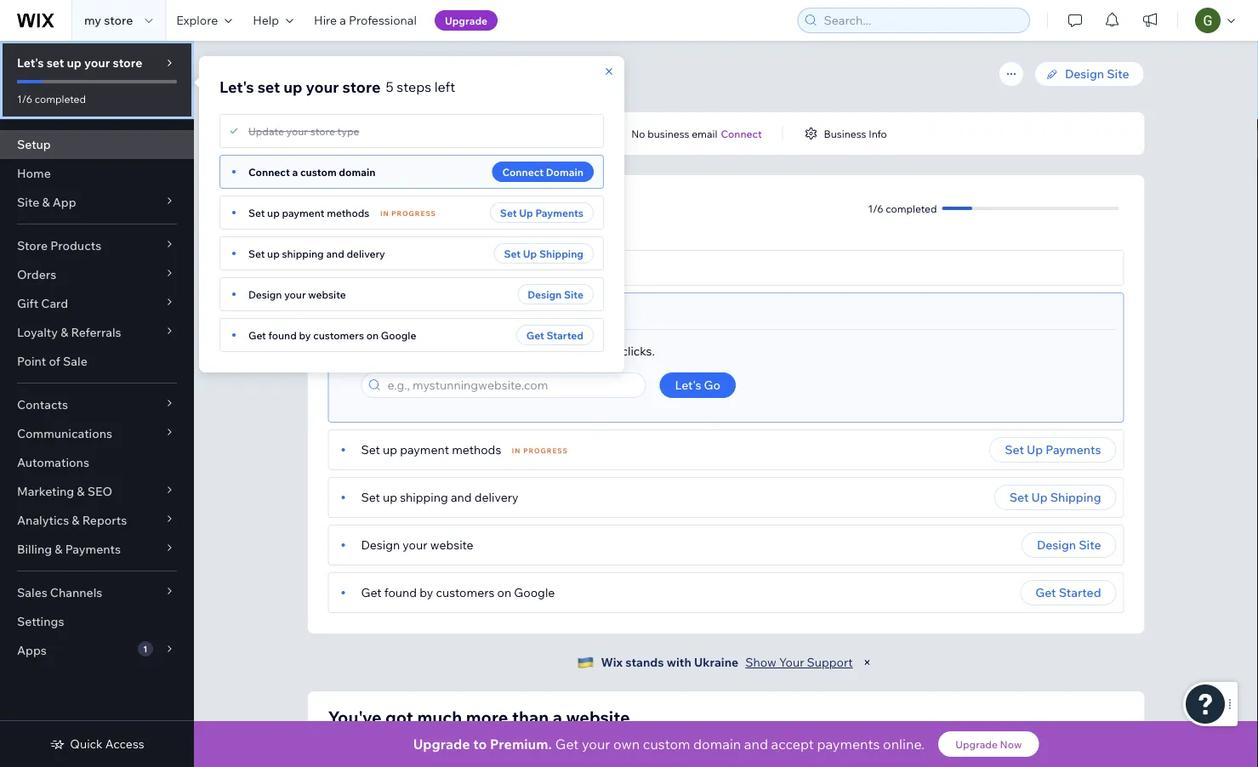 Task type: locate. For each thing, give the bounding box(es) containing it.
2 horizontal spatial custom
[[643, 736, 691, 753]]

by
[[299, 329, 311, 342], [420, 586, 433, 601]]

0 horizontal spatial progress
[[392, 209, 437, 218]]

1 horizontal spatial update your store type
[[361, 260, 489, 275]]

few
[[599, 344, 619, 359]]

free plan
[[328, 127, 372, 140]]

0 vertical spatial connect a custom domain
[[249, 166, 376, 178]]

started for the leftmost set up payments button
[[547, 329, 584, 342]]

0 vertical spatial in progress
[[380, 209, 437, 218]]

1 horizontal spatial set
[[258, 77, 280, 96]]

1 horizontal spatial found
[[385, 586, 417, 601]]

0 vertical spatial update your store type
[[249, 125, 360, 137]]

0 vertical spatial 1/6
[[17, 92, 32, 105]]

0 horizontal spatial update your store type
[[249, 125, 360, 137]]

domain left accept
[[694, 736, 742, 753]]

by for set up payments button to the bottom
[[420, 586, 433, 601]]

0 vertical spatial 1/6 completed
[[17, 92, 86, 105]]

design site link
[[1035, 61, 1145, 87]]

site inside design site link
[[1108, 66, 1130, 81]]

upgrade to premium. get your own custom domain and accept payments online.
[[413, 736, 925, 753]]

0 horizontal spatial custom
[[300, 166, 337, 178]]

1 horizontal spatial set up payments button
[[990, 438, 1117, 463]]

design
[[1066, 66, 1105, 81], [249, 288, 282, 301], [528, 288, 562, 301], [361, 538, 400, 553], [1038, 538, 1077, 553]]

0 vertical spatial set up payments
[[500, 206, 584, 219]]

upgrade for upgrade now
[[956, 738, 998, 751]]

1 horizontal spatial shipping
[[1051, 490, 1102, 505]]

0 horizontal spatial started
[[547, 329, 584, 342]]

home
[[17, 166, 51, 181]]

point
[[17, 354, 46, 369]]

1 horizontal spatial design your website
[[361, 538, 474, 553]]

free
[[328, 127, 349, 140]]

more
[[466, 707, 509, 728]]

1 horizontal spatial in progress
[[512, 447, 569, 455]]

0 vertical spatial get found by customers on google
[[249, 329, 417, 342]]

1 vertical spatial get started button
[[1021, 581, 1117, 606]]

upgrade up back,
[[445, 14, 488, 27]]

business info
[[824, 127, 888, 140]]

a
[[340, 13, 346, 28], [292, 166, 298, 178], [412, 304, 419, 319], [590, 344, 596, 359], [553, 707, 563, 728]]

0 horizontal spatial 1/6
[[17, 92, 32, 105]]

update your store type up perfect
[[361, 260, 489, 275]]

0 vertical spatial by
[[299, 329, 311, 342]]

shipping for the leftmost set up payments button
[[282, 247, 324, 260]]

payment
[[282, 206, 325, 219], [400, 443, 449, 458]]

1/6 completed down info
[[869, 202, 938, 215]]

0 vertical spatial payments
[[536, 206, 584, 219]]

website for the leftmost set up payments button's set up shipping "button"
[[308, 288, 346, 301]]

payments inside dropdown button
[[65, 542, 121, 557]]

0 vertical spatial customers
[[313, 329, 364, 342]]

0 vertical spatial payment
[[282, 206, 325, 219]]

1 horizontal spatial design site button
[[1022, 533, 1117, 558]]

connect a custom domain up perfect
[[361, 304, 510, 319]]

0 horizontal spatial completed
[[35, 92, 86, 105]]

1 horizontal spatial google
[[514, 586, 555, 601]]

shipping for set up payments button to the bottom
[[400, 490, 448, 505]]

design site button for set up shipping "button" for set up payments button to the bottom
[[1022, 533, 1117, 558]]

2 vertical spatial payments
[[65, 542, 121, 557]]

update your store type
[[249, 125, 360, 137], [361, 260, 489, 275]]

update for set up payments button to the bottom
[[361, 260, 403, 275]]

domain up find your perfect domain and secure it in a few clicks.
[[467, 304, 510, 319]]

1 horizontal spatial completed
[[886, 202, 938, 215]]

get found by customers on google
[[249, 329, 417, 342], [361, 586, 555, 601]]

methods for set up payments button to the bottom
[[452, 443, 502, 458]]

update for the leftmost set up payments button
[[249, 125, 284, 137]]

update up 'find'
[[361, 260, 403, 275]]

0 vertical spatial set up shipping button
[[494, 243, 594, 264]]

1 vertical spatial update your store type
[[361, 260, 489, 275]]

1 horizontal spatial get started
[[1036, 586, 1102, 601]]

let's
[[17, 55, 44, 70], [220, 77, 254, 96], [328, 199, 363, 218], [675, 378, 702, 393]]

1 vertical spatial set up payments
[[1005, 443, 1102, 458]]

channels
[[50, 586, 102, 601]]

0 horizontal spatial delivery
[[347, 247, 385, 260]]

set up shipping and delivery
[[249, 247, 385, 260], [361, 490, 519, 505]]

1
[[143, 644, 148, 655]]

quick access
[[70, 737, 144, 752]]

1 horizontal spatial 1/6
[[869, 202, 884, 215]]

0 vertical spatial delivery
[[347, 247, 385, 260]]

in for set up payments button to the bottom
[[512, 447, 521, 455]]

0 vertical spatial set
[[47, 55, 64, 70]]

0 vertical spatial shipping
[[540, 247, 584, 260]]

up inside sidebar 'element'
[[67, 55, 82, 70]]

custom
[[300, 166, 337, 178], [422, 304, 464, 319], [643, 736, 691, 753]]

1 vertical spatial customers
[[436, 586, 495, 601]]

set up shipping and delivery for set up payments button to the bottom
[[361, 490, 519, 505]]

wix
[[601, 655, 623, 670]]

0 horizontal spatial shipping
[[540, 247, 584, 260]]

set up payments button
[[490, 203, 594, 223], [990, 438, 1117, 463]]

& inside "loyalty & referrals" popup button
[[61, 325, 68, 340]]

welcome back, gary
[[308, 62, 541, 92]]

in
[[380, 209, 389, 218], [512, 447, 521, 455]]

0 horizontal spatial set up shipping
[[504, 247, 584, 260]]

1/6 completed inside sidebar 'element'
[[17, 92, 86, 105]]

1 horizontal spatial type
[[464, 260, 489, 275]]

upgrade left now
[[956, 738, 998, 751]]

find your perfect domain and secure it in a few clicks.
[[361, 344, 655, 359]]

type for set up payments button to the bottom
[[464, 260, 489, 275]]

1 horizontal spatial 1/6 completed
[[869, 202, 938, 215]]

1 horizontal spatial website
[[430, 538, 474, 553]]

0 horizontal spatial set up shipping button
[[494, 243, 594, 264]]

support
[[807, 655, 853, 670]]

set up payments
[[500, 206, 584, 219], [1005, 443, 1102, 458]]

get found by customers on google for the leftmost set up payments button's set up shipping "button"
[[249, 329, 417, 342]]

0 vertical spatial custom
[[300, 166, 337, 178]]

set down help button
[[258, 77, 280, 96]]

upgrade for upgrade to premium. get your own custom domain and accept payments online.
[[413, 736, 470, 753]]

0 horizontal spatial shipping
[[282, 247, 324, 260]]

get started for the leftmost set up payments button
[[527, 329, 584, 342]]

0 vertical spatial set up payment methods
[[249, 206, 370, 219]]

customers for the leftmost set up payments button
[[313, 329, 364, 342]]

0 vertical spatial methods
[[327, 206, 370, 219]]

methods down free plan
[[327, 206, 370, 219]]

shipping for set up shipping "button" for set up payments button to the bottom
[[1051, 490, 1102, 505]]

completed down info
[[886, 202, 938, 215]]

connect a custom domain down free
[[249, 166, 376, 178]]

1 horizontal spatial set up payments
[[1005, 443, 1102, 458]]

sales channels button
[[0, 579, 194, 608]]

progress for set up payments button to the bottom
[[524, 447, 569, 455]]

1 vertical spatial in
[[512, 447, 521, 455]]

progress for the leftmost set up payments button
[[392, 209, 437, 218]]

1 vertical spatial shipping
[[400, 490, 448, 505]]

wix stands with ukraine show your support
[[601, 655, 853, 670]]

domain
[[339, 166, 376, 178], [467, 304, 510, 319], [459, 344, 501, 359], [694, 736, 742, 753]]

business info button
[[804, 126, 888, 141]]

completed inside sidebar 'element'
[[35, 92, 86, 105]]

google
[[381, 329, 417, 342], [514, 586, 555, 601]]

1 horizontal spatial payments
[[536, 206, 584, 219]]

0 horizontal spatial google
[[381, 329, 417, 342]]

let's up setup
[[17, 55, 44, 70]]

0 horizontal spatial payments
[[65, 542, 121, 557]]

& for billing
[[55, 542, 63, 557]]

1 horizontal spatial payment
[[400, 443, 449, 458]]

a inside 'link'
[[340, 13, 346, 28]]

show your support button
[[746, 655, 853, 671]]

0 horizontal spatial update
[[249, 125, 284, 137]]

1/6 completed up setup
[[17, 92, 86, 105]]

premium.
[[490, 736, 552, 753]]

1 vertical spatial progress
[[524, 447, 569, 455]]

upgrade down much
[[413, 736, 470, 753]]

you've got much more than a website
[[328, 707, 630, 728]]

Search... field
[[819, 9, 1025, 32]]

& for analytics
[[72, 513, 80, 528]]

1 vertical spatial set up shipping and delivery
[[361, 490, 519, 505]]

1 horizontal spatial by
[[420, 586, 433, 601]]

payments for the leftmost set up payments button's set up shipping "button"
[[536, 206, 584, 219]]

completed up setup
[[35, 92, 86, 105]]

1/6 up setup
[[17, 92, 32, 105]]

communications button
[[0, 420, 194, 449]]

1 horizontal spatial methods
[[452, 443, 502, 458]]

0 horizontal spatial on
[[367, 329, 379, 342]]

0 vertical spatial get started
[[527, 329, 584, 342]]

payments
[[536, 206, 584, 219], [1046, 443, 1102, 458], [65, 542, 121, 557]]

0 vertical spatial get started button
[[516, 325, 594, 346]]

1 horizontal spatial in
[[512, 447, 521, 455]]

secure
[[527, 344, 564, 359]]

& right billing
[[55, 542, 63, 557]]

1 vertical spatial set up shipping
[[1010, 490, 1102, 505]]

1 horizontal spatial started
[[1059, 586, 1102, 601]]

found
[[269, 329, 297, 342], [385, 586, 417, 601]]

update left free
[[249, 125, 284, 137]]

let's inside sidebar 'element'
[[17, 55, 44, 70]]

point of sale
[[17, 354, 87, 369]]

connect a custom domain
[[249, 166, 376, 178], [361, 304, 510, 319]]

& left seo
[[77, 484, 85, 499]]

& inside marketing & seo dropdown button
[[77, 484, 85, 499]]

setup link
[[0, 130, 194, 159]]

app
[[53, 195, 76, 210]]

& inside billing & payments dropdown button
[[55, 542, 63, 557]]

1/6 down info
[[869, 202, 884, 215]]

methods for the leftmost set up payments button
[[327, 206, 370, 219]]

custom up perfect
[[422, 304, 464, 319]]

0 vertical spatial set up payments button
[[490, 203, 594, 223]]

marketing & seo button
[[0, 478, 194, 506]]

& left "app"
[[42, 195, 50, 210]]

methods down e.g., mystunningwebsite.com field
[[452, 443, 502, 458]]

1 vertical spatial on
[[498, 586, 512, 601]]

1 horizontal spatial set up shipping button
[[995, 485, 1117, 511]]

1/6 completed
[[17, 92, 86, 105], [869, 202, 938, 215]]

custom down free
[[300, 166, 337, 178]]

0 horizontal spatial type
[[338, 125, 360, 137]]

set down plan
[[366, 199, 389, 218]]

progress
[[392, 209, 437, 218], [524, 447, 569, 455]]

custom right own
[[643, 736, 691, 753]]

domain
[[546, 166, 584, 178]]

design site
[[1066, 66, 1130, 81], [528, 288, 584, 301], [1038, 538, 1102, 553]]

let's set up your store 5 steps left
[[220, 77, 456, 96]]

connect inside button
[[503, 166, 544, 178]]

update your store type down let's set up your store 5 steps left
[[249, 125, 360, 137]]

it
[[567, 344, 575, 359]]

& for site
[[42, 195, 50, 210]]

plan
[[352, 127, 372, 140]]

completed
[[35, 92, 86, 105], [886, 202, 938, 215]]

design site button
[[518, 284, 594, 305], [1022, 533, 1117, 558]]

delivery
[[347, 247, 385, 260], [475, 490, 519, 505]]

0 horizontal spatial in
[[380, 209, 389, 218]]

google for set up shipping "button" for set up payments button to the bottom
[[514, 586, 555, 601]]

0 horizontal spatial by
[[299, 329, 311, 342]]

& right loyalty
[[61, 325, 68, 340]]

hire a professional link
[[304, 0, 427, 41]]

gift card button
[[0, 289, 194, 318]]

0 horizontal spatial 1/6 completed
[[17, 92, 86, 105]]

1 vertical spatial payment
[[400, 443, 449, 458]]

1 vertical spatial set up payments button
[[990, 438, 1117, 463]]

point of sale link
[[0, 347, 194, 376]]

& left reports
[[72, 513, 80, 528]]

1 vertical spatial custom
[[422, 304, 464, 319]]

set up setup
[[47, 55, 64, 70]]

& inside the analytics & reports dropdown button
[[72, 513, 80, 528]]

in progress
[[380, 209, 437, 218], [512, 447, 569, 455]]

type
[[338, 125, 360, 137], [464, 260, 489, 275]]

update
[[249, 125, 284, 137], [361, 260, 403, 275]]

store
[[104, 13, 133, 28], [113, 55, 142, 70], [343, 77, 381, 96], [310, 125, 335, 137], [451, 199, 489, 218], [433, 260, 461, 275]]

let's left go
[[675, 378, 702, 393]]

set up shipping and delivery for the leftmost set up payments button
[[249, 247, 385, 260]]

started for set up payments button to the bottom
[[1059, 586, 1102, 601]]

0 horizontal spatial set
[[47, 55, 64, 70]]

site
[[1108, 66, 1130, 81], [17, 195, 39, 210], [564, 288, 584, 301], [1080, 538, 1102, 553]]

2 horizontal spatial set
[[366, 199, 389, 218]]

0 horizontal spatial payment
[[282, 206, 325, 219]]

0 horizontal spatial design site button
[[518, 284, 594, 305]]

welcome
[[308, 62, 413, 92]]

0 horizontal spatial customers
[[313, 329, 364, 342]]

connect
[[721, 127, 762, 140], [249, 166, 290, 178], [503, 166, 544, 178], [361, 304, 410, 319]]

1 vertical spatial found
[[385, 586, 417, 601]]

on for the leftmost set up payments button's set up shipping "button"
[[367, 329, 379, 342]]

quick access button
[[50, 737, 144, 752]]

& inside site & app dropdown button
[[42, 195, 50, 210]]

0 horizontal spatial get started
[[527, 329, 584, 342]]

1 vertical spatial update
[[361, 260, 403, 275]]

contacts
[[17, 398, 68, 412]]

type for the leftmost set up payments button
[[338, 125, 360, 137]]

customers for set up payments button to the bottom
[[436, 586, 495, 601]]



Task type: vqa. For each thing, say whether or not it's contained in the screenshot.
"your" inside the Sidebar element
yes



Task type: describe. For each thing, give the bounding box(es) containing it.
apps
[[17, 643, 47, 658]]

connect domain button
[[492, 162, 594, 182]]

1/6 inside sidebar 'element'
[[17, 92, 32, 105]]

let's inside let's go button
[[675, 378, 702, 393]]

quick
[[70, 737, 103, 752]]

to
[[473, 736, 487, 753]]

setup
[[17, 137, 51, 152]]

get started button for the leftmost set up payments button's set up shipping "button"
[[516, 325, 594, 346]]

design site for the leftmost set up payments button
[[528, 288, 584, 301]]

on for set up shipping "button" for set up payments button to the bottom
[[498, 586, 512, 601]]

left
[[435, 78, 456, 95]]

than
[[512, 707, 549, 728]]

get found by customers on google for set up shipping "button" for set up payments button to the bottom
[[361, 586, 555, 601]]

gift
[[17, 296, 38, 311]]

& for marketing
[[77, 484, 85, 499]]

your
[[780, 655, 805, 670]]

1 vertical spatial design your website
[[361, 538, 474, 553]]

e.g., mystunningwebsite.com field
[[383, 374, 641, 398]]

set up shipping button for set up payments button to the bottom
[[995, 485, 1117, 511]]

let's go
[[675, 378, 721, 393]]

professional
[[349, 13, 417, 28]]

accept
[[772, 736, 814, 753]]

billing
[[17, 542, 52, 557]]

seo
[[87, 484, 112, 499]]

home link
[[0, 159, 194, 188]]

payments
[[817, 736, 881, 753]]

loyalty & referrals button
[[0, 318, 194, 347]]

site inside site & app dropdown button
[[17, 195, 39, 210]]

settings
[[17, 615, 64, 629]]

upgrade now button
[[939, 732, 1040, 758]]

domain right perfect
[[459, 344, 501, 359]]

0 horizontal spatial set up payments button
[[490, 203, 594, 223]]

automations link
[[0, 449, 194, 478]]

upgrade button
[[435, 10, 498, 31]]

upgrade now
[[956, 738, 1023, 751]]

show
[[746, 655, 777, 670]]

1 vertical spatial 1/6
[[869, 202, 884, 215]]

loyalty
[[17, 325, 58, 340]]

back,
[[418, 62, 480, 92]]

let's go button
[[660, 373, 736, 398]]

domain down plan
[[339, 166, 376, 178]]

sales channels
[[17, 586, 102, 601]]

explore
[[176, 13, 218, 28]]

billing & payments button
[[0, 535, 194, 564]]

settings link
[[0, 608, 194, 637]]

payment for the leftmost set up payments button
[[282, 206, 325, 219]]

find
[[361, 344, 386, 359]]

store
[[17, 238, 48, 253]]

let's down free plan
[[328, 199, 363, 218]]

1 vertical spatial 1/6 completed
[[869, 202, 938, 215]]

clicks.
[[622, 344, 655, 359]]

set up shipping button for the leftmost set up payments button
[[494, 243, 594, 264]]

loyalty & referrals
[[17, 325, 121, 340]]

design site button for the leftmost set up payments button's set up shipping "button"
[[518, 284, 594, 305]]

analytics & reports button
[[0, 506, 194, 535]]

sidebar element
[[0, 41, 194, 768]]

go
[[704, 378, 721, 393]]

1 horizontal spatial custom
[[422, 304, 464, 319]]

0 horizontal spatial set up payments
[[500, 206, 584, 219]]

orders button
[[0, 260, 194, 289]]

2 vertical spatial custom
[[643, 736, 691, 753]]

1 vertical spatial in progress
[[512, 447, 569, 455]]

stands
[[626, 655, 664, 670]]

1 vertical spatial set up payment methods
[[361, 443, 502, 458]]

let's set up your store inside sidebar 'element'
[[17, 55, 142, 70]]

business
[[648, 127, 690, 140]]

access
[[105, 737, 144, 752]]

hire a professional
[[314, 13, 417, 28]]

upgrade for upgrade
[[445, 14, 488, 27]]

billing & payments
[[17, 542, 121, 557]]

store products button
[[0, 232, 194, 260]]

in for the leftmost set up payments button
[[380, 209, 389, 218]]

marketing & seo
[[17, 484, 112, 499]]

connect domain
[[503, 166, 584, 178]]

payments for set up shipping "button" for set up payments button to the bottom
[[1046, 443, 1102, 458]]

you've
[[328, 707, 382, 728]]

let's down help
[[220, 77, 254, 96]]

no business email connect
[[632, 127, 762, 140]]

help button
[[243, 0, 304, 41]]

automations
[[17, 455, 89, 470]]

5
[[386, 78, 394, 95]]

site & app
[[17, 195, 76, 210]]

much
[[417, 707, 462, 728]]

online.
[[884, 736, 925, 753]]

my store
[[84, 13, 133, 28]]

contacts button
[[0, 391, 194, 420]]

communications
[[17, 426, 112, 441]]

set inside sidebar 'element'
[[47, 55, 64, 70]]

analytics
[[17, 513, 69, 528]]

info
[[869, 127, 888, 140]]

marketing
[[17, 484, 74, 499]]

now
[[1001, 738, 1023, 751]]

store products
[[17, 238, 101, 253]]

connect link
[[721, 126, 762, 141]]

hire
[[314, 13, 337, 28]]

get started for set up payments button to the bottom
[[1036, 586, 1102, 601]]

get started button for set up shipping "button" for set up payments button to the bottom
[[1021, 581, 1117, 606]]

0 vertical spatial design site
[[1066, 66, 1130, 81]]

payment for set up payments button to the bottom
[[400, 443, 449, 458]]

help
[[253, 13, 279, 28]]

got
[[386, 707, 414, 728]]

1 horizontal spatial set up shipping
[[1010, 490, 1102, 505]]

website for set up shipping "button" for set up payments button to the bottom
[[430, 538, 474, 553]]

in
[[577, 344, 587, 359]]

analytics & reports
[[17, 513, 127, 528]]

0 horizontal spatial in progress
[[380, 209, 437, 218]]

2 vertical spatial website
[[566, 707, 630, 728]]

with
[[667, 655, 692, 670]]

google for the leftmost set up payments button's set up shipping "button"
[[381, 329, 417, 342]]

own
[[614, 736, 640, 753]]

1 vertical spatial delivery
[[475, 490, 519, 505]]

sales
[[17, 586, 47, 601]]

by for the leftmost set up payments button
[[299, 329, 311, 342]]

business
[[824, 127, 867, 140]]

your inside sidebar 'element'
[[84, 55, 110, 70]]

reports
[[82, 513, 127, 528]]

products
[[50, 238, 101, 253]]

& for loyalty
[[61, 325, 68, 340]]

1 vertical spatial let's set up your store
[[328, 199, 489, 218]]

sale
[[63, 354, 87, 369]]

orders
[[17, 267, 56, 282]]

no
[[632, 127, 646, 140]]

site & app button
[[0, 188, 194, 217]]

steps
[[397, 78, 432, 95]]

1 vertical spatial connect a custom domain
[[361, 304, 510, 319]]

shipping for the leftmost set up payments button's set up shipping "button"
[[540, 247, 584, 260]]

design site for set up payments button to the bottom
[[1038, 538, 1102, 553]]

0 vertical spatial found
[[269, 329, 297, 342]]

ukraine
[[695, 655, 739, 670]]

store inside sidebar 'element'
[[113, 55, 142, 70]]

1 vertical spatial set
[[258, 77, 280, 96]]

0 vertical spatial set up shipping
[[504, 247, 584, 260]]

0 vertical spatial design your website
[[249, 288, 346, 301]]



